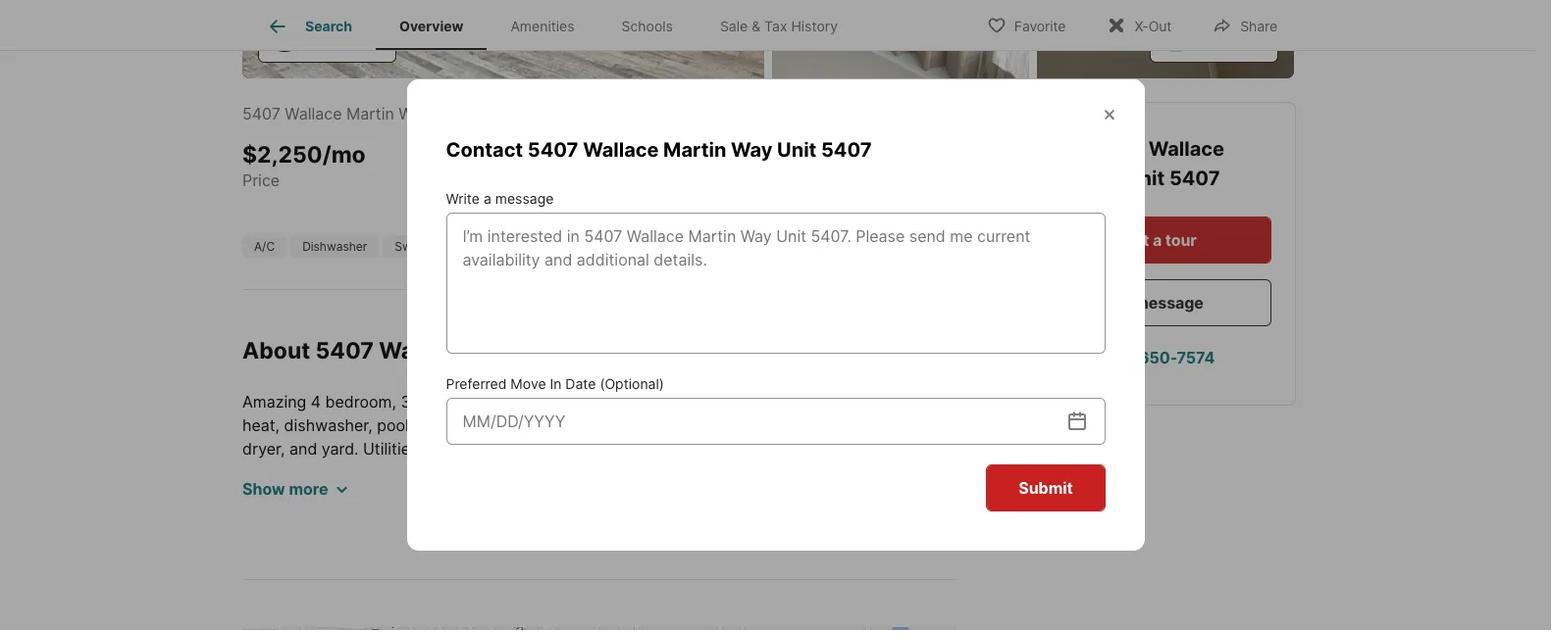 Task type: describe. For each thing, give the bounding box(es) containing it.
a inside dialog
[[484, 190, 491, 207]]

overview tab
[[376, 3, 487, 50]]

dishwasher,
[[284, 416, 373, 436]]

laundry
[[533, 628, 593, 631]]

bathroom
[[415, 393, 487, 412]]

preferred
[[446, 376, 507, 393]]

with up (washer
[[749, 605, 781, 624]]

1 image image from the left
[[242, 0, 764, 78]]

way inside dialog
[[731, 138, 773, 162]]

dryer
[[801, 628, 842, 631]]

spacious
[[619, 605, 686, 624]]

0 vertical spatial on
[[834, 463, 853, 483]]

a/c
[[254, 239, 275, 254]]

1 vertical spatial plan.
[[457, 605, 493, 624]]

contact 5407 wallace martin way unit 5407
[[446, 138, 872, 162]]

preferred move in date (optional)
[[446, 376, 664, 393]]

submit
[[712, 463, 763, 483]]

floor.
[[479, 628, 517, 631]]

pool,
[[377, 416, 413, 436]]

with down downstairs
[[551, 558, 583, 577]]

1 central from the left
[[807, 393, 859, 412]]

appliance,
[[528, 416, 603, 436]]

1 vertical spatial 4
[[664, 511, 674, 530]]

amenities tab
[[487, 3, 598, 50]]

1 vertical spatial included:
[[423, 440, 490, 459]]

nice
[[907, 534, 940, 554]]

open
[[377, 605, 414, 624]]

1 vertical spatial heat,
[[625, 440, 662, 459]]

and down the excellent on the left bottom of page
[[416, 581, 444, 601]]

townhouse
[[491, 393, 573, 412]]

&
[[752, 18, 761, 35]]

utilities
[[363, 440, 418, 459]]

schools inside tab
[[622, 18, 673, 35]]

amazing 4 bedroom, 3 bathroom townhouse in raleigh. amenities included: central air, central heat, dishwasher, pool, stainless steel appliance, updated kitchen, updated bathroom, washer dryer, and yard. utilities included: cable, electricity, heat, gas, internet, air conditioning and water. is not pet friendly. date available: oct 15th 2023. please submit the form on this page or contact nag at 215-650-7574 to learn more. this property is managed by a responsible landlord using avail landlord software. comfortable and luxurious 4 bedroom - 3 bath townhome - 3 bedrooms second floor 1 bedroom on downstairs public schools are at walkable distance nice community with excellent swimming pool with 1850 square feet of living space, property features classic details and a fabulous floor plan. exceptional townhome features: - dramatic living room with a open floor plan. vinyl flooring . - spacious kitchen with granite countertops, - guest suit with full bath on first floor. - laundry room upstairs (washer and dryer in
[[242, 393, 957, 631]]

excellent
[[365, 558, 431, 577]]

amenities inside amazing 4 bedroom, 3 bathroom townhouse in raleigh. amenities included: central air, central heat, dishwasher, pool, stainless steel appliance, updated kitchen, updated bathroom, washer dryer, and yard. utilities included: cable, electricity, heat, gas, internet, air conditioning and water. is not pet friendly. date available: oct 15th 2023. please submit the form on this page or contact nag at 215-650-7574 to learn more. this property is managed by a responsible landlord using avail landlord software. comfortable and luxurious 4 bedroom - 3 bath townhome - 3 bedrooms second floor 1 bedroom on downstairs public schools are at walkable distance nice community with excellent swimming pool with 1850 square feet of living space, property features classic details and a fabulous floor plan. exceptional townhome features: - dramatic living room with a open floor plan. vinyl flooring . - spacious kitchen with granite countertops, - guest suit with full bath on first floor. - laundry room upstairs (washer and dryer in
[[658, 393, 731, 412]]

swimming pool
[[395, 239, 480, 254]]

2 vertical spatial floor
[[419, 605, 453, 624]]

luxurious
[[593, 511, 660, 530]]

favorite button
[[970, 4, 1083, 45]]

1 updated from the left
[[608, 416, 670, 436]]

swimming
[[395, 239, 452, 254]]

is
[[678, 487, 690, 507]]

distance
[[839, 534, 903, 554]]

are
[[722, 534, 746, 554]]

46 photos button
[[1150, 23, 1279, 62]]

software.
[[390, 511, 459, 530]]

steel
[[487, 416, 523, 436]]

gas,
[[667, 440, 698, 459]]

view
[[346, 34, 380, 51]]

schools inside amazing 4 bedroom, 3 bathroom townhouse in raleigh. amenities included: central air, central heat, dishwasher, pool, stainless steel appliance, updated kitchen, updated bathroom, washer dryer, and yard. utilities included: cable, electricity, heat, gas, internet, air conditioning and water. is not pet friendly. date available: oct 15th 2023. please submit the form on this page or contact nag at 215-650-7574 to learn more. this property is managed by a responsible landlord using avail landlord software. comfortable and luxurious 4 bedroom - 3 bath townhome - 3 bedrooms second floor 1 bedroom on downstairs public schools are at walkable distance nice community with excellent swimming pool with 1850 square feet of living space, property features classic details and a fabulous floor plan. exceptional townhome features: - dramatic living room with a open floor plan. vinyl flooring . - spacious kitchen with granite countertops, - guest suit with full bath on first floor. - laundry room upstairs (washer and dryer in
[[659, 534, 718, 554]]

submit button
[[987, 465, 1105, 512]]

swimming
[[436, 558, 510, 577]]

15th
[[575, 463, 607, 483]]

bath
[[776, 511, 810, 530]]

request a tour button
[[1012, 216, 1272, 263]]

tax
[[764, 18, 787, 35]]

contact 5407 wallace martin way unit 5407 dialog
[[407, 79, 1145, 551]]

dramatic
[[868, 581, 935, 601]]

street
[[302, 34, 343, 51]]

vinyl
[[497, 605, 533, 624]]

amenities inside tab
[[511, 18, 575, 35]]

classic
[[308, 581, 358, 601]]

650- inside amazing 4 bedroom, 3 bathroom townhouse in raleigh. amenities included: central air, central heat, dishwasher, pool, stainless steel appliance, updated kitchen, updated bathroom, washer dryer, and yard. utilities included: cable, electricity, heat, gas, internet, air conditioning and water. is not pet friendly. date available: oct 15th 2023. please submit the form on this page or contact nag at 215-650-7574 to learn more. this property is managed by a responsible landlord using avail landlord software. comfortable and luxurious 4 bedroom - 3 bath townhome - 3 bedrooms second floor 1 bedroom on downstairs public schools are at walkable distance nice community with excellent swimming pool with 1850 square feet of living space, property features classic details and a fabulous floor plan. exceptional townhome features: - dramatic living room with a open floor plan. vinyl flooring . - spacious kitchen with granite countertops, - guest suit with full bath on first floor. - laundry room upstairs (washer and dryer in
[[390, 487, 426, 507]]

managed
[[695, 487, 764, 507]]

sale
[[720, 18, 748, 35]]

comfortable
[[464, 511, 556, 530]]

electricity,
[[544, 440, 621, 459]]

square
[[628, 558, 680, 577]]

more.
[[528, 487, 570, 507]]

space,
[[781, 558, 830, 577]]

bedroom,
[[325, 393, 396, 412]]

- down vinyl on the bottom left of the page
[[521, 628, 528, 631]]

fabulous
[[462, 581, 525, 601]]

send
[[1080, 293, 1119, 313]]

dryer,
[[242, 440, 285, 459]]

in
[[578, 393, 590, 412]]

a down swimming
[[448, 581, 457, 601]]

to
[[467, 487, 482, 507]]

this
[[574, 487, 606, 507]]

0 horizontal spatial 4
[[311, 393, 321, 412]]

details
[[363, 581, 412, 601]]

second
[[322, 534, 376, 554]]

x-
[[1135, 17, 1149, 34]]

1 vertical spatial on
[[502, 534, 520, 554]]

downstairs
[[524, 534, 606, 554]]

tour
[[1165, 230, 1197, 250]]

(215)
[[1096, 348, 1136, 367]]

tab list containing search
[[242, 0, 877, 50]]

cable,
[[495, 440, 539, 459]]

upstairs
[[640, 628, 699, 631]]

in
[[550, 376, 562, 393]]

1 vertical spatial property
[[834, 558, 898, 577]]

215-
[[357, 487, 390, 507]]

about
[[242, 337, 310, 365]]

guest
[[242, 628, 286, 631]]

bedrooms
[[242, 534, 317, 554]]

out
[[1149, 17, 1172, 34]]

feet
[[684, 558, 714, 577]]

countertops,
[[842, 605, 937, 624]]

stainless
[[418, 416, 483, 436]]

air,
[[863, 393, 885, 412]]

650- inside (215) 650-7574 button
[[1139, 348, 1177, 367]]

form
[[796, 463, 830, 483]]

send a message
[[1080, 293, 1204, 313]]

2 vertical spatial on
[[423, 628, 441, 631]]



Task type: locate. For each thing, give the bounding box(es) containing it.
favorite
[[1014, 17, 1066, 34]]

1
[[419, 534, 426, 554]]

0 vertical spatial townhome
[[815, 511, 896, 530]]

0 horizontal spatial amenities
[[511, 18, 575, 35]]

1 horizontal spatial floor
[[419, 605, 453, 624]]

1 horizontal spatial heat,
[[625, 440, 662, 459]]

message for send a message
[[1135, 293, 1204, 313]]

1 horizontal spatial 650-
[[1139, 348, 1177, 367]]

(washer
[[704, 628, 765, 631]]

2 horizontal spatial on
[[834, 463, 853, 483]]

- up nice
[[900, 511, 908, 530]]

(215) 650-7574
[[1096, 348, 1215, 367]]

- right countertops,
[[941, 605, 948, 624]]

1 vertical spatial at
[[750, 534, 765, 554]]

available:
[[470, 463, 540, 483]]

bedroom
[[679, 511, 746, 530]]

a right by
[[791, 487, 800, 507]]

with left full
[[322, 628, 353, 631]]

and up downstairs
[[561, 511, 589, 530]]

$2,250
[[242, 141, 323, 168]]

4 right luxurious
[[664, 511, 674, 530]]

2 horizontal spatial image image
[[1037, 0, 1294, 78]]

1 horizontal spatial room
[[598, 628, 636, 631]]

history
[[791, 18, 838, 35]]

1 horizontal spatial at
[[750, 534, 765, 554]]

7574 down send a message button
[[1177, 348, 1215, 367]]

0 vertical spatial included:
[[735, 393, 803, 412]]

650- right "(215)" at the bottom right of page
[[1139, 348, 1177, 367]]

date inside amazing 4 bedroom, 3 bathroom townhouse in raleigh. amenities included: central air, central heat, dishwasher, pool, stainless steel appliance, updated kitchen, updated bathroom, washer dryer, and yard. utilities included: cable, electricity, heat, gas, internet, air conditioning and water. is not pet friendly. date available: oct 15th 2023. please submit the form on this page or contact nag at 215-650-7574 to learn more. this property is managed by a responsible landlord using avail landlord software. comfortable and luxurious 4 bedroom - 3 bath townhome - 3 bedrooms second floor 1 bedroom on downstairs public schools are at walkable distance nice community with excellent swimming pool with 1850 square feet of living space, property features classic details and a fabulous floor plan. exceptional townhome features: - dramatic living room with a open floor plan. vinyl flooring . - spacious kitchen with granite countertops, - guest suit with full bath on first floor. - laundry room upstairs (washer and dryer in
[[431, 463, 466, 483]]

air
[[769, 440, 787, 459]]

features
[[242, 581, 303, 601]]

with down classic
[[328, 605, 359, 624]]

0 vertical spatial amenities
[[511, 18, 575, 35]]

0 vertical spatial message
[[495, 190, 554, 207]]

1 horizontal spatial included:
[[735, 393, 803, 412]]

0 vertical spatial 4
[[311, 393, 321, 412]]

and down the granite
[[769, 628, 797, 631]]

1 vertical spatial message
[[1135, 293, 1204, 313]]

0 vertical spatial 5407 wallace martin way unit 5407
[[242, 104, 505, 123]]

3 up pool, on the left of the page
[[401, 393, 411, 412]]

0 vertical spatial living
[[738, 558, 776, 577]]

map entry image
[[858, 103, 956, 201]]

1 horizontal spatial date
[[566, 376, 596, 393]]

with down second
[[329, 558, 360, 577]]

1 vertical spatial landlord
[[325, 511, 385, 530]]

on down the comfortable
[[502, 534, 520, 554]]

full
[[358, 628, 380, 631]]

3 up nice
[[912, 511, 922, 530]]

(215) 650-7574 button
[[1012, 334, 1272, 381]]

plan. up first
[[457, 605, 493, 624]]

map region
[[0, 606, 1003, 631]]

suit
[[291, 628, 317, 631]]

landlord up second
[[325, 511, 385, 530]]

- right .
[[607, 605, 614, 624]]

or
[[930, 463, 946, 483]]

living right of
[[738, 558, 776, 577]]

0 vertical spatial floor
[[380, 534, 414, 554]]

1 vertical spatial 650-
[[390, 487, 426, 507]]

0 vertical spatial 650-
[[1139, 348, 1177, 367]]

1 horizontal spatial property
[[834, 558, 898, 577]]

650- down friendly.
[[390, 487, 426, 507]]

on left first
[[423, 628, 441, 631]]

1 vertical spatial 7574
[[426, 487, 463, 507]]

0 vertical spatial plan.
[[568, 581, 604, 601]]

0 horizontal spatial floor
[[380, 534, 414, 554]]

3 up write a message at the top left of page
[[497, 141, 512, 168]]

1 horizontal spatial on
[[502, 534, 520, 554]]

Preferred Move In Date (Optional) text field
[[463, 410, 1065, 434]]

townhome down of
[[698, 581, 779, 601]]

kitchen
[[691, 605, 745, 624]]

request
[[1087, 230, 1149, 250]]

washer
[[884, 416, 938, 436]]

plan.
[[568, 581, 604, 601], [457, 605, 493, 624]]

schools left sale
[[622, 18, 673, 35]]

updated up air
[[737, 416, 799, 436]]

date up 'in'
[[566, 376, 596, 393]]

1 horizontal spatial living
[[738, 558, 776, 577]]

at right are
[[750, 534, 765, 554]]

(215) 650-7574 link
[[1012, 334, 1272, 381]]

0 vertical spatial schools
[[622, 18, 673, 35]]

1 vertical spatial 5407 wallace martin way unit 5407
[[1012, 137, 1225, 190]]

0 horizontal spatial plan.
[[457, 605, 493, 624]]

heat, up 2023.
[[625, 440, 662, 459]]

5407 wallace martin way unit 5407 up request
[[1012, 137, 1225, 190]]

pool
[[514, 558, 547, 577]]

this
[[857, 463, 884, 483]]

by
[[768, 487, 786, 507]]

1 vertical spatial living
[[242, 605, 281, 624]]

tab list
[[242, 0, 877, 50]]

central
[[807, 393, 859, 412], [889, 393, 940, 412]]

floor up the excellent on the left bottom of page
[[380, 534, 414, 554]]

plan. up .
[[568, 581, 604, 601]]

way
[[399, 104, 430, 123], [731, 138, 773, 162], [1079, 166, 1121, 190], [549, 337, 597, 365]]

0 horizontal spatial landlord
[[325, 511, 385, 530]]

a left tour
[[1153, 230, 1162, 250]]

property down distance
[[834, 558, 898, 577]]

updated down raleigh.
[[608, 416, 670, 436]]

first
[[446, 628, 475, 631]]

raleigh.
[[595, 393, 654, 412]]

4
[[311, 393, 321, 412], [664, 511, 674, 530]]

3 down by
[[762, 511, 772, 530]]

send a message button
[[1012, 279, 1272, 326]]

martin inside the contact 5407 wallace martin way unit 5407 dialog
[[663, 138, 727, 162]]

0 vertical spatial landlord
[[894, 487, 954, 507]]

2023.
[[612, 463, 655, 483]]

not
[[309, 463, 333, 483]]

5407 wallace martin way unit 5407 up /mo
[[242, 104, 505, 123]]

0 vertical spatial room
[[285, 605, 323, 624]]

write a message
[[446, 190, 554, 207]]

internet,
[[702, 440, 764, 459]]

46
[[1194, 34, 1212, 51]]

about 5407 wallace martin way unit 5407
[[242, 337, 711, 365]]

included: up air
[[735, 393, 803, 412]]

3 image image from the left
[[1037, 0, 1294, 78]]

0 vertical spatial 7574
[[1177, 348, 1215, 367]]

of
[[718, 558, 733, 577]]

1 horizontal spatial plan.
[[568, 581, 604, 601]]

share
[[1241, 17, 1278, 34]]

I'm interested in 5407 Wallace Martin Way Unit 5407. Please send me current availability and additional details. text field
[[463, 225, 1089, 342]]

friendly.
[[367, 463, 426, 483]]

and up is
[[289, 440, 317, 459]]

2 horizontal spatial floor
[[529, 581, 563, 601]]

0 horizontal spatial heat,
[[242, 416, 280, 436]]

avail
[[287, 511, 321, 530]]

2 updated from the left
[[737, 416, 799, 436]]

1 vertical spatial date
[[431, 463, 466, 483]]

living up the 'guest'
[[242, 605, 281, 624]]

property
[[610, 487, 674, 507], [834, 558, 898, 577]]

at down the pet
[[338, 487, 352, 507]]

2 image image from the left
[[772, 0, 1029, 78]]

central up bathroom,
[[807, 393, 859, 412]]

0 horizontal spatial central
[[807, 393, 859, 412]]

0 vertical spatial date
[[566, 376, 596, 393]]

landlord down or
[[894, 487, 954, 507]]

0 horizontal spatial updated
[[608, 416, 670, 436]]

room down .
[[598, 628, 636, 631]]

price
[[242, 171, 280, 191]]

photos
[[1215, 34, 1262, 51]]

1 horizontal spatial updated
[[737, 416, 799, 436]]

granite
[[785, 605, 837, 624]]

submit
[[1019, 479, 1073, 498]]

1 vertical spatial floor
[[529, 581, 563, 601]]

/mo
[[323, 141, 366, 168]]

message up (215) 650-7574
[[1135, 293, 1204, 313]]

1 vertical spatial townhome
[[698, 581, 779, 601]]

1 horizontal spatial 7574
[[1177, 348, 1215, 367]]

1 horizontal spatial 4
[[664, 511, 674, 530]]

date down stainless in the bottom left of the page
[[431, 463, 466, 483]]

0 horizontal spatial room
[[285, 605, 323, 624]]

7574 inside button
[[1177, 348, 1215, 367]]

0 horizontal spatial townhome
[[698, 581, 779, 601]]

oct
[[544, 463, 571, 483]]

7574 left to
[[426, 487, 463, 507]]

walkable
[[769, 534, 835, 554]]

x-out
[[1135, 17, 1172, 34]]

schools tab
[[598, 3, 697, 50]]

1 vertical spatial room
[[598, 628, 636, 631]]

0 horizontal spatial on
[[423, 628, 441, 631]]

features:
[[784, 581, 852, 601]]

4 up dishwasher,
[[311, 393, 321, 412]]

included: down stainless in the bottom left of the page
[[423, 440, 490, 459]]

central up washer
[[889, 393, 940, 412]]

0 vertical spatial at
[[338, 487, 352, 507]]

0 horizontal spatial 7574
[[426, 487, 463, 507]]

community
[[242, 558, 324, 577]]

message inside the contact 5407 wallace martin way unit 5407 dialog
[[495, 190, 554, 207]]

1 horizontal spatial central
[[889, 393, 940, 412]]

conditioning
[[791, 440, 883, 459]]

and up page
[[887, 440, 915, 459]]

- up countertops,
[[857, 581, 864, 601]]

a right the write
[[484, 190, 491, 207]]

updated
[[608, 416, 670, 436], [737, 416, 799, 436]]

1 horizontal spatial image image
[[772, 0, 1029, 78]]

message inside button
[[1135, 293, 1204, 313]]

1 horizontal spatial amenities
[[658, 393, 731, 412]]

learn
[[487, 487, 523, 507]]

floor up first
[[419, 605, 453, 624]]

1 horizontal spatial message
[[1135, 293, 1204, 313]]

1,850
[[587, 141, 648, 168]]

message right the write
[[495, 190, 554, 207]]

share button
[[1196, 4, 1294, 45]]

0 horizontal spatial date
[[431, 463, 466, 483]]

1 vertical spatial amenities
[[658, 393, 731, 412]]

please
[[659, 463, 708, 483]]

.
[[598, 605, 603, 624]]

sale & tax history tab
[[697, 3, 862, 50]]

image image
[[242, 0, 764, 78], [772, 0, 1029, 78], [1037, 0, 1294, 78]]

date inside the contact 5407 wallace martin way unit 5407 dialog
[[566, 376, 596, 393]]

nag
[[303, 487, 333, 507]]

0 horizontal spatial at
[[338, 487, 352, 507]]

a up full
[[364, 605, 373, 624]]

floor down pool
[[529, 581, 563, 601]]

- down managed
[[750, 511, 757, 530]]

1 horizontal spatial landlord
[[894, 487, 954, 507]]

0 horizontal spatial message
[[495, 190, 554, 207]]

7574 inside amazing 4 bedroom, 3 bathroom townhouse in raleigh. amenities included: central air, central heat, dishwasher, pool, stainless steel appliance, updated kitchen, updated bathroom, washer dryer, and yard. utilities included: cable, electricity, heat, gas, internet, air conditioning and water. is not pet friendly. date available: oct 15th 2023. please submit the form on this page or contact nag at 215-650-7574 to learn more. this property is managed by a responsible landlord using avail landlord software. comfortable and luxurious 4 bedroom - 3 bath townhome - 3 bedrooms second floor 1 bedroom on downstairs public schools are at walkable distance nice community with excellent swimming pool with 1850 square feet of living space, property features classic details and a fabulous floor plan. exceptional townhome features: - dramatic living room with a open floor plan. vinyl flooring . - spacious kitchen with granite countertops, - guest suit with full bath on first floor. - laundry room upstairs (washer and dryer in
[[426, 487, 463, 507]]

overview
[[399, 18, 464, 35]]

schools up feet
[[659, 534, 718, 554]]

46 photos
[[1194, 34, 1262, 51]]

1 horizontal spatial townhome
[[815, 511, 896, 530]]

1 horizontal spatial 5407 wallace martin way unit 5407
[[1012, 137, 1225, 190]]

0 vertical spatial heat,
[[242, 416, 280, 436]]

heat, up the 'dryer,'
[[242, 416, 280, 436]]

message for write a message
[[495, 190, 554, 207]]

townhome down the responsible on the bottom of the page
[[815, 511, 896, 530]]

dishwasher
[[302, 239, 367, 254]]

a
[[484, 190, 491, 207], [1153, 230, 1162, 250], [1122, 293, 1131, 313], [791, 487, 800, 507], [448, 581, 457, 601], [364, 605, 373, 624]]

street view button
[[258, 23, 396, 62]]

street view
[[302, 34, 380, 51]]

0 horizontal spatial 5407 wallace martin way unit 5407
[[242, 104, 505, 123]]

using
[[242, 511, 282, 530]]

0 horizontal spatial living
[[242, 605, 281, 624]]

pet
[[338, 463, 362, 483]]

0 vertical spatial property
[[610, 487, 674, 507]]

wallace inside dialog
[[583, 138, 659, 162]]

at
[[338, 487, 352, 507], [750, 534, 765, 554]]

0 horizontal spatial 650-
[[390, 487, 426, 507]]

a right send
[[1122, 293, 1131, 313]]

bath
[[385, 628, 418, 631]]

1 vertical spatial schools
[[659, 534, 718, 554]]

on up the responsible on the bottom of the page
[[834, 463, 853, 483]]

room up suit
[[285, 605, 323, 624]]

0 horizontal spatial included:
[[423, 440, 490, 459]]

0 horizontal spatial property
[[610, 487, 674, 507]]

2 central from the left
[[889, 393, 940, 412]]

property down 2023.
[[610, 487, 674, 507]]

0 horizontal spatial image image
[[242, 0, 764, 78]]

unit inside the contact 5407 wallace martin way unit 5407 dialog
[[777, 138, 817, 162]]

contact
[[446, 138, 523, 162]]



Task type: vqa. For each thing, say whether or not it's contained in the screenshot.
'viewing'
no



